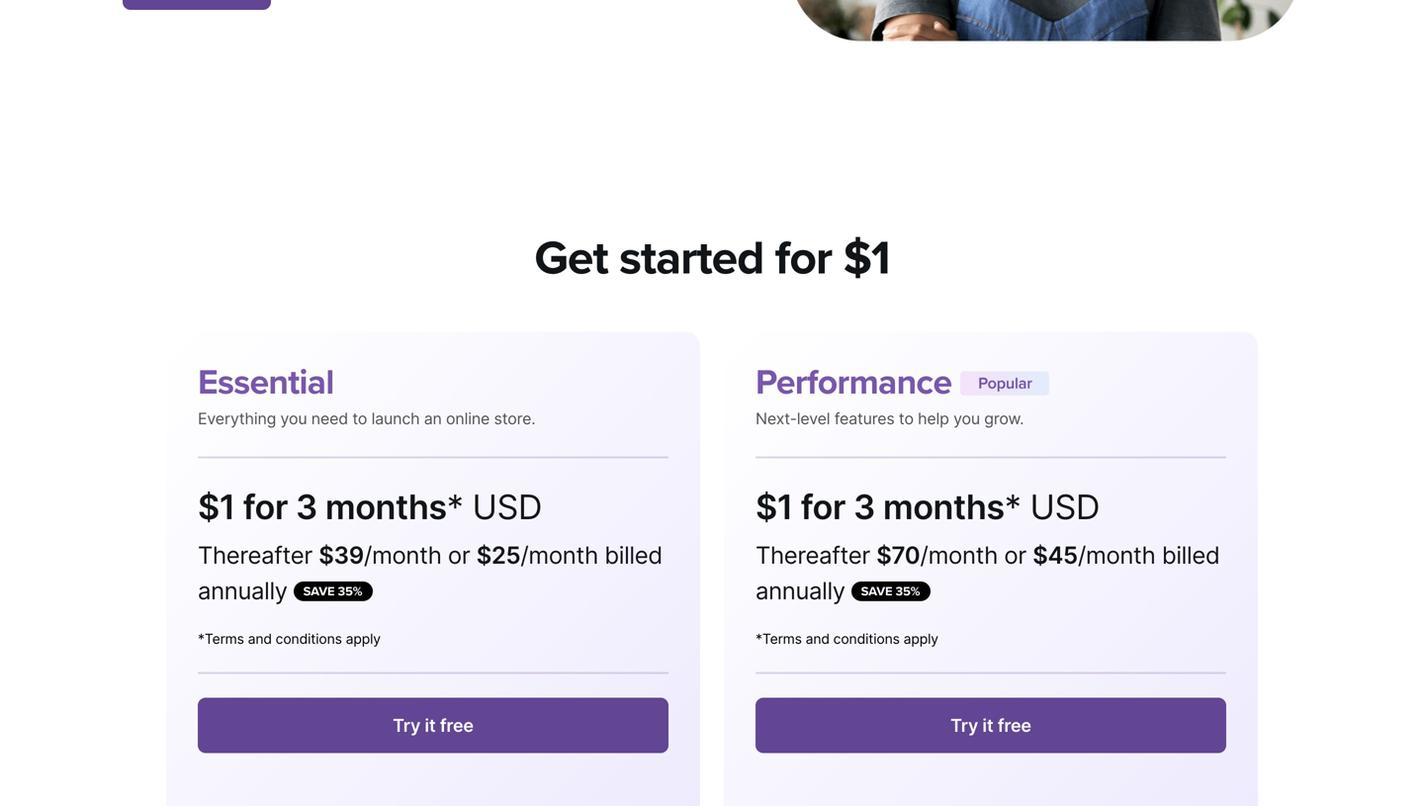 Task type: describe. For each thing, give the bounding box(es) containing it.
billed for essential
[[605, 541, 663, 570]]

$45
[[1033, 541, 1078, 570]]

try it free for performance
[[951, 715, 1032, 736]]

for for performance
[[801, 487, 846, 528]]

online
[[446, 409, 490, 429]]

annually for performance
[[756, 577, 846, 605]]

apply for performance
[[904, 631, 939, 648]]

/month billed annually for performance
[[756, 541, 1220, 605]]

and for essential
[[248, 631, 272, 648]]

months for performance
[[883, 487, 1005, 528]]

conditions for performance
[[834, 631, 900, 648]]

for for essential
[[243, 487, 288, 528]]

to inside essential everything you need to launch an online store.
[[352, 409, 367, 429]]

1 /month from the left
[[364, 541, 442, 570]]

it for essential
[[425, 715, 436, 736]]

started
[[619, 230, 764, 287]]

try for essential
[[393, 715, 421, 736]]

$1 for 3 months * usd for performance
[[756, 487, 1100, 528]]

free for performance
[[998, 715, 1032, 736]]

$39
[[319, 541, 364, 570]]

3 for essential
[[296, 487, 317, 528]]

$70
[[877, 541, 920, 570]]

$1 for 3 months * usd for essential
[[198, 487, 542, 528]]

need
[[311, 409, 348, 429]]

next-
[[756, 409, 797, 429]]

help
[[918, 409, 949, 429]]

months for essential
[[325, 487, 447, 528]]

2 you from the left
[[954, 409, 980, 429]]

apply for essential
[[346, 631, 381, 648]]

thereafter $39 /month or $25
[[198, 541, 521, 570]]

$1 for essential
[[198, 487, 235, 528]]

*terms for essential
[[198, 631, 244, 648]]

next-level features to help you grow.
[[756, 409, 1024, 429]]

everything
[[198, 409, 276, 429]]

* for essential
[[447, 487, 463, 528]]

thereafter for performance
[[756, 541, 870, 570]]

essential everything you need to launch an online store.
[[198, 362, 536, 429]]

conditions for essential
[[276, 631, 342, 648]]

get started for $1
[[535, 230, 890, 287]]

thereafter for essential
[[198, 541, 313, 570]]

try it free link for performance
[[756, 698, 1227, 753]]

*terms and conditions apply for performance
[[756, 631, 939, 648]]



Task type: vqa. For each thing, say whether or not it's contained in the screenshot.
everything
yes



Task type: locate. For each thing, give the bounding box(es) containing it.
apply
[[346, 631, 381, 648], [904, 631, 939, 648]]

*terms
[[198, 631, 244, 648], [756, 631, 802, 648]]

/month
[[364, 541, 442, 570], [521, 541, 598, 570], [920, 541, 998, 570], [1078, 541, 1156, 570]]

usd up $45
[[1030, 487, 1100, 528]]

1 horizontal spatial and
[[806, 631, 830, 648]]

0 horizontal spatial try it free
[[393, 715, 474, 736]]

*terms for performance
[[756, 631, 802, 648]]

1 months from the left
[[325, 487, 447, 528]]

0 horizontal spatial try
[[393, 715, 421, 736]]

features
[[835, 409, 895, 429]]

usd for essential
[[472, 487, 542, 528]]

4 /month from the left
[[1078, 541, 1156, 570]]

1 billed from the left
[[605, 541, 663, 570]]

performance
[[756, 362, 960, 404]]

2 try it free link from the left
[[756, 698, 1227, 753]]

1 apply from the left
[[346, 631, 381, 648]]

it for performance
[[983, 715, 994, 736]]

store.
[[494, 409, 536, 429]]

or
[[448, 541, 470, 570], [1004, 541, 1027, 570]]

1 it from the left
[[425, 715, 436, 736]]

try
[[393, 715, 421, 736], [951, 715, 978, 736]]

or for performance
[[1004, 541, 1027, 570]]

1 horizontal spatial billed
[[1162, 541, 1220, 570]]

0 horizontal spatial billed
[[605, 541, 663, 570]]

grow.
[[985, 409, 1024, 429]]

1 try it free from the left
[[393, 715, 474, 736]]

or left $45
[[1004, 541, 1027, 570]]

0 horizontal spatial thereafter
[[198, 541, 313, 570]]

0 horizontal spatial *terms and conditions apply
[[198, 631, 381, 648]]

1 horizontal spatial to
[[899, 409, 914, 429]]

1 $1 for 3 months * usd from the left
[[198, 487, 542, 528]]

and for performance
[[806, 631, 830, 648]]

1 horizontal spatial try it free link
[[756, 698, 1227, 753]]

0 horizontal spatial apply
[[346, 631, 381, 648]]

1 /month billed annually from the left
[[198, 541, 663, 605]]

essential
[[198, 362, 334, 404]]

2 usd from the left
[[1030, 487, 1100, 528]]

for
[[775, 230, 832, 287], [243, 487, 288, 528], [801, 487, 846, 528]]

1 horizontal spatial $1
[[756, 487, 793, 528]]

2 /month billed annually from the left
[[756, 541, 1220, 605]]

you
[[280, 409, 307, 429], [954, 409, 980, 429]]

1 horizontal spatial try it free
[[951, 715, 1032, 736]]

2 or from the left
[[1004, 541, 1027, 570]]

2 and from the left
[[806, 631, 830, 648]]

3 for performance
[[854, 487, 875, 528]]

* down grow.
[[1005, 487, 1021, 528]]

1 horizontal spatial *terms
[[756, 631, 802, 648]]

0 horizontal spatial it
[[425, 715, 436, 736]]

1 horizontal spatial try
[[951, 715, 978, 736]]

1 or from the left
[[448, 541, 470, 570]]

an
[[424, 409, 442, 429]]

1 and from the left
[[248, 631, 272, 648]]

try it free
[[393, 715, 474, 736], [951, 715, 1032, 736]]

$1
[[843, 230, 890, 287], [198, 487, 235, 528], [756, 487, 793, 528]]

2 try it free from the left
[[951, 715, 1032, 736]]

1 horizontal spatial you
[[954, 409, 980, 429]]

1 horizontal spatial 3
[[854, 487, 875, 528]]

1 try from the left
[[393, 715, 421, 736]]

1 horizontal spatial months
[[883, 487, 1005, 528]]

*
[[447, 487, 463, 528], [1005, 487, 1021, 528]]

$1 for 3 months * usd up thereafter $70 /month or $45
[[756, 487, 1100, 528]]

*terms and conditions apply
[[198, 631, 381, 648], [756, 631, 939, 648]]

0 horizontal spatial try it free link
[[198, 698, 669, 753]]

*terms and conditions apply down $39 at bottom
[[198, 631, 381, 648]]

*terms and conditions apply for essential
[[198, 631, 381, 648]]

2 thereafter from the left
[[756, 541, 870, 570]]

months
[[325, 487, 447, 528], [883, 487, 1005, 528]]

1 free from the left
[[440, 715, 474, 736]]

1 horizontal spatial *
[[1005, 487, 1021, 528]]

you inside essential everything you need to launch an online store.
[[280, 409, 307, 429]]

usd up $25
[[472, 487, 542, 528]]

0 horizontal spatial to
[[352, 409, 367, 429]]

try it free link for essential
[[198, 698, 669, 753]]

2 months from the left
[[883, 487, 1005, 528]]

1 horizontal spatial $1 for 3 months * usd
[[756, 487, 1100, 528]]

try it free link
[[198, 698, 669, 753], [756, 698, 1227, 753]]

0 horizontal spatial 3
[[296, 487, 317, 528]]

2 3 from the left
[[854, 487, 875, 528]]

1 3 from the left
[[296, 487, 317, 528]]

1 to from the left
[[352, 409, 367, 429]]

* for performance
[[1005, 487, 1021, 528]]

to
[[352, 409, 367, 429], [899, 409, 914, 429]]

to right need
[[352, 409, 367, 429]]

2 apply from the left
[[904, 631, 939, 648]]

months up thereafter $70 /month or $45
[[883, 487, 1005, 528]]

$1 for 3 months * usd up thereafter $39 /month or $25
[[198, 487, 542, 528]]

1 * from the left
[[447, 487, 463, 528]]

try it free for essential
[[393, 715, 474, 736]]

to left the "help"
[[899, 409, 914, 429]]

2 conditions from the left
[[834, 631, 900, 648]]

1 try it free link from the left
[[198, 698, 669, 753]]

thereafter $70 /month or $45
[[756, 541, 1078, 570]]

1 *terms from the left
[[198, 631, 244, 648]]

1 you from the left
[[280, 409, 307, 429]]

0 horizontal spatial free
[[440, 715, 474, 736]]

2 * from the left
[[1005, 487, 1021, 528]]

1 horizontal spatial usd
[[1030, 487, 1100, 528]]

it
[[425, 715, 436, 736], [983, 715, 994, 736]]

thereafter
[[198, 541, 313, 570], [756, 541, 870, 570]]

0 horizontal spatial $1 for 3 months * usd
[[198, 487, 542, 528]]

thereafter left $70
[[756, 541, 870, 570]]

0 horizontal spatial and
[[248, 631, 272, 648]]

3 up thereafter $39 /month or $25
[[296, 487, 317, 528]]

1 horizontal spatial it
[[983, 715, 994, 736]]

you left need
[[280, 409, 307, 429]]

1 *terms and conditions apply from the left
[[198, 631, 381, 648]]

1 horizontal spatial *terms and conditions apply
[[756, 631, 939, 648]]

free
[[440, 715, 474, 736], [998, 715, 1032, 736]]

1 usd from the left
[[472, 487, 542, 528]]

2 free from the left
[[998, 715, 1032, 736]]

usd for performance
[[1030, 487, 1100, 528]]

try for performance
[[951, 715, 978, 736]]

2 annually from the left
[[756, 577, 846, 605]]

or for essential
[[448, 541, 470, 570]]

2 *terms and conditions apply from the left
[[756, 631, 939, 648]]

conditions down $39 at bottom
[[276, 631, 342, 648]]

2 to from the left
[[899, 409, 914, 429]]

and
[[248, 631, 272, 648], [806, 631, 830, 648]]

3 up thereafter $70 /month or $45
[[854, 487, 875, 528]]

thereafter left $39 at bottom
[[198, 541, 313, 570]]

get
[[535, 230, 608, 287]]

$25
[[477, 541, 521, 570]]

3
[[296, 487, 317, 528], [854, 487, 875, 528]]

billed
[[605, 541, 663, 570], [1162, 541, 1220, 570]]

billed for performance
[[1162, 541, 1220, 570]]

1 horizontal spatial conditions
[[834, 631, 900, 648]]

1 annually from the left
[[198, 577, 288, 605]]

0 horizontal spatial *
[[447, 487, 463, 528]]

2 it from the left
[[983, 715, 994, 736]]

free for essential
[[440, 715, 474, 736]]

1 horizontal spatial thereafter
[[756, 541, 870, 570]]

0 horizontal spatial usd
[[472, 487, 542, 528]]

*terms and conditions apply down $70
[[756, 631, 939, 648]]

0 horizontal spatial you
[[280, 409, 307, 429]]

0 horizontal spatial $1
[[198, 487, 235, 528]]

apply down thereafter $70 /month or $45
[[904, 631, 939, 648]]

apply down thereafter $39 /month or $25
[[346, 631, 381, 648]]

2 billed from the left
[[1162, 541, 1220, 570]]

conditions down $70
[[834, 631, 900, 648]]

/month billed annually
[[198, 541, 663, 605], [756, 541, 1220, 605]]

1 horizontal spatial apply
[[904, 631, 939, 648]]

0 horizontal spatial annually
[[198, 577, 288, 605]]

1 horizontal spatial /month billed annually
[[756, 541, 1220, 605]]

annually
[[198, 577, 288, 605], [756, 577, 846, 605]]

0 horizontal spatial conditions
[[276, 631, 342, 648]]

0 horizontal spatial *terms
[[198, 631, 244, 648]]

$1 for performance
[[756, 487, 793, 528]]

0 horizontal spatial months
[[325, 487, 447, 528]]

or left $25
[[448, 541, 470, 570]]

/month billed annually for essential
[[198, 541, 663, 605]]

1 thereafter from the left
[[198, 541, 313, 570]]

1 horizontal spatial or
[[1004, 541, 1027, 570]]

1 horizontal spatial free
[[998, 715, 1032, 736]]

2 $1 for 3 months * usd from the left
[[756, 487, 1100, 528]]

2 /month from the left
[[521, 541, 598, 570]]

usd
[[472, 487, 542, 528], [1030, 487, 1100, 528]]

* down online
[[447, 487, 463, 528]]

3 /month from the left
[[920, 541, 998, 570]]

launch
[[372, 409, 420, 429]]

level
[[797, 409, 830, 429]]

annually for essential
[[198, 577, 288, 605]]

2 *terms from the left
[[756, 631, 802, 648]]

1 horizontal spatial annually
[[756, 577, 846, 605]]

0 horizontal spatial /month billed annually
[[198, 541, 663, 605]]

2 horizontal spatial $1
[[843, 230, 890, 287]]

2 try from the left
[[951, 715, 978, 736]]

1 conditions from the left
[[276, 631, 342, 648]]

conditions
[[276, 631, 342, 648], [834, 631, 900, 648]]

you right the "help"
[[954, 409, 980, 429]]

$1 for 3 months * usd
[[198, 487, 542, 528], [756, 487, 1100, 528]]

months up thereafter $39 /month or $25
[[325, 487, 447, 528]]

0 horizontal spatial or
[[448, 541, 470, 570]]



